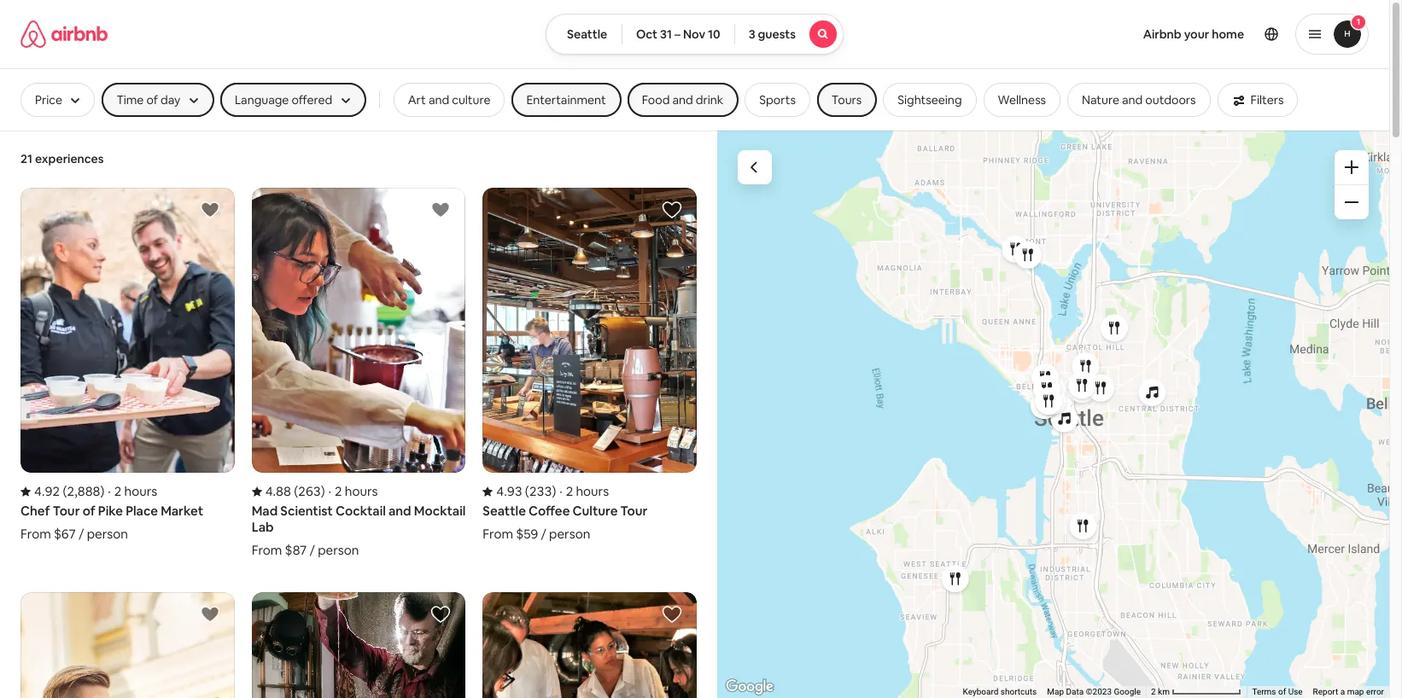 Task type: describe. For each thing, give the bounding box(es) containing it.
©2023
[[1087, 688, 1112, 697]]

map
[[1048, 688, 1065, 697]]

zoom in image
[[1346, 161, 1359, 174]]

pike
[[98, 503, 123, 520]]

report a map error link
[[1314, 688, 1385, 697]]

$59
[[516, 527, 538, 543]]

entertainment
[[527, 92, 606, 108]]

scientist
[[281, 503, 333, 520]]

coffee
[[529, 503, 570, 520]]

cocktail
[[336, 503, 386, 520]]

seattle for seattle coffee culture tour from $59 / person
[[483, 503, 526, 520]]

· 2 hours for culture
[[560, 484, 609, 500]]

terms of use
[[1253, 688, 1304, 697]]

4.88 (263)
[[265, 484, 325, 500]]

use
[[1289, 688, 1304, 697]]

airbnb
[[1144, 26, 1182, 42]]

place
[[126, 503, 158, 520]]

4.92
[[34, 484, 60, 500]]

error
[[1367, 688, 1385, 697]]

· for (2,888)
[[108, 484, 111, 500]]

km
[[1159, 688, 1171, 697]]

experiences
[[35, 151, 104, 167]]

4.92 out of 5 average rating,  2,888 reviews image
[[21, 484, 105, 500]]

/ inside seattle coffee culture tour from $59 / person
[[541, 527, 547, 543]]

· 2 hours for cocktail
[[329, 484, 378, 500]]

· for (233)
[[560, 484, 563, 500]]

2 for 4.93 (233)
[[566, 484, 574, 500]]

and for nature
[[1123, 92, 1143, 108]]

person inside seattle coffee culture tour from $59 / person
[[549, 527, 591, 543]]

seattle button
[[546, 14, 623, 55]]

mocktail
[[414, 503, 466, 520]]

lab
[[252, 520, 274, 536]]

mad
[[252, 503, 278, 520]]

and for art
[[429, 92, 450, 108]]

Entertainment button
[[512, 83, 621, 117]]

sightseeing
[[898, 92, 963, 108]]

4.92 (2,888)
[[34, 484, 105, 500]]

4.88 out of 5 average rating,  263 reviews image
[[252, 484, 325, 500]]

chef tour of pike place market group
[[21, 188, 235, 543]]

profile element
[[865, 0, 1370, 68]]

$87
[[285, 543, 307, 559]]

map data ©2023 google
[[1048, 688, 1142, 697]]

airbnb your home
[[1144, 26, 1245, 42]]

nature and outdoors
[[1083, 92, 1197, 108]]

your
[[1185, 26, 1210, 42]]

Tours button
[[818, 83, 877, 117]]

filters
[[1251, 92, 1285, 108]]

zoom out image
[[1346, 196, 1359, 209]]

shortcuts
[[1001, 688, 1038, 697]]

add to wishlist image for seattle coffee culture tour from $59 / person
[[662, 200, 683, 220]]

none search field containing seattle
[[546, 14, 844, 55]]

· for (263)
[[329, 484, 332, 500]]

culture
[[573, 503, 618, 520]]

/ for place
[[79, 527, 84, 543]]

keyboard
[[963, 688, 999, 697]]

1
[[1358, 16, 1361, 27]]

from for chef tour of pike place market
[[21, 527, 51, 543]]

4.93 out of 5 average rating,  233 reviews image
[[483, 484, 556, 500]]

tour inside chef tour of pike place market from $67 / person
[[53, 503, 80, 520]]

2 km
[[1152, 688, 1173, 697]]

art and culture
[[408, 92, 491, 108]]

$67
[[54, 527, 76, 543]]

price
[[35, 92, 62, 108]]

chef tour of pike place market from $67 / person
[[21, 503, 203, 543]]

oct
[[637, 26, 658, 42]]

oct 31 – nov 10
[[637, 26, 721, 42]]

report a map error
[[1314, 688, 1385, 697]]

add to wishlist image inside mad scientist cocktail and mocktail lab group
[[431, 200, 451, 220]]

terms of use link
[[1253, 688, 1304, 697]]

hours for pike
[[124, 484, 157, 500]]

of inside chef tour of pike place market from $67 / person
[[83, 503, 95, 520]]

person for place
[[87, 527, 128, 543]]

nov
[[684, 26, 706, 42]]

seattle coffee culture tour from $59 / person
[[483, 503, 648, 543]]

Art and culture button
[[394, 83, 505, 117]]

price button
[[21, 83, 95, 117]]

google map
showing 20 experiences. region
[[718, 130, 1390, 699]]



Task type: vqa. For each thing, say whether or not it's contained in the screenshot.
Backyard to the left
no



Task type: locate. For each thing, give the bounding box(es) containing it.
add to wishlist image inside chef tour of pike place market group
[[200, 200, 220, 220]]

oct 31 – nov 10 button
[[622, 14, 735, 55]]

2 inside mad scientist cocktail and mocktail lab group
[[335, 484, 342, 500]]

· 2 hours inside chef tour of pike place market group
[[108, 484, 157, 500]]

person inside chef tour of pike place market from $67 / person
[[87, 527, 128, 543]]

wellness
[[998, 92, 1047, 108]]

2
[[114, 484, 122, 500], [335, 484, 342, 500], [566, 484, 574, 500], [1152, 688, 1157, 697]]

1 horizontal spatial of
[[1279, 688, 1287, 697]]

(263)
[[294, 484, 325, 500]]

and right nature
[[1123, 92, 1143, 108]]

of
[[83, 503, 95, 520], [1279, 688, 1287, 697]]

0 horizontal spatial ·
[[108, 484, 111, 500]]

art
[[408, 92, 426, 108]]

food and drink
[[642, 92, 724, 108]]

None search field
[[546, 14, 844, 55]]

person inside 'mad scientist cocktail and mocktail lab from $87 / person'
[[318, 543, 359, 559]]

/ inside chef tour of pike place market from $67 / person
[[79, 527, 84, 543]]

hours inside mad scientist cocktail and mocktail lab group
[[345, 484, 378, 500]]

Sightseeing button
[[884, 83, 977, 117]]

outdoors
[[1146, 92, 1197, 108]]

1 horizontal spatial from
[[252, 543, 282, 559]]

person down "coffee"
[[549, 527, 591, 543]]

1 horizontal spatial person
[[318, 543, 359, 559]]

· 2 hours
[[108, 484, 157, 500], [329, 484, 378, 500], [560, 484, 609, 500]]

· 2 hours inside mad scientist cocktail and mocktail lab group
[[329, 484, 378, 500]]

1 vertical spatial seattle
[[483, 503, 526, 520]]

2 horizontal spatial from
[[483, 527, 514, 543]]

Sports button
[[745, 83, 811, 117]]

seattle inside seattle coffee culture tour from $59 / person
[[483, 503, 526, 520]]

2 horizontal spatial person
[[549, 527, 591, 543]]

1 vertical spatial of
[[1279, 688, 1287, 697]]

seattle for seattle
[[567, 26, 608, 42]]

person for mocktail
[[318, 543, 359, 559]]

2 for 4.88 (263)
[[335, 484, 342, 500]]

4.93 (233)
[[497, 484, 556, 500]]

· 2 hours inside seattle coffee culture tour group
[[560, 484, 609, 500]]

from inside chef tour of pike place market from $67 / person
[[21, 527, 51, 543]]

hours for tour
[[576, 484, 609, 500]]

from
[[21, 527, 51, 543], [483, 527, 514, 543], [252, 543, 282, 559]]

(233)
[[525, 484, 556, 500]]

and left drink on the top
[[673, 92, 694, 108]]

add to wishlist image
[[200, 200, 220, 220], [662, 200, 683, 220], [200, 605, 220, 626]]

1 horizontal spatial ·
[[329, 484, 332, 500]]

hours
[[124, 484, 157, 500], [345, 484, 378, 500], [576, 484, 609, 500]]

/ inside 'mad scientist cocktail and mocktail lab from $87 / person'
[[310, 543, 315, 559]]

0 horizontal spatial · 2 hours
[[108, 484, 157, 500]]

2 inside button
[[1152, 688, 1157, 697]]

3 · 2 hours from the left
[[560, 484, 609, 500]]

· inside seattle coffee culture tour group
[[560, 484, 563, 500]]

1 horizontal spatial /
[[310, 543, 315, 559]]

0 vertical spatial of
[[83, 503, 95, 520]]

0 horizontal spatial tour
[[53, 503, 80, 520]]

from down lab
[[252, 543, 282, 559]]

add to wishlist image inside seattle coffee culture tour group
[[662, 200, 683, 220]]

add to wishlist image
[[431, 200, 451, 220], [431, 605, 451, 626], [662, 605, 683, 626]]

1 button
[[1296, 14, 1370, 55]]

add to wishlist image for chef tour of pike place market from $67 / person
[[200, 200, 220, 220]]

guests
[[758, 26, 796, 42]]

3 · from the left
[[560, 484, 563, 500]]

2 left km
[[1152, 688, 1157, 697]]

/ right "$67"
[[79, 527, 84, 543]]

and inside 'mad scientist cocktail and mocktail lab from $87 / person'
[[389, 503, 411, 520]]

Food and drink button
[[628, 83, 738, 117]]

1 tour from the left
[[53, 503, 80, 520]]

map
[[1348, 688, 1365, 697]]

of down (2,888) at left bottom
[[83, 503, 95, 520]]

1 horizontal spatial · 2 hours
[[329, 484, 378, 500]]

· 2 hours up 'culture'
[[560, 484, 609, 500]]

3
[[749, 26, 756, 42]]

2 horizontal spatial · 2 hours
[[560, 484, 609, 500]]

hours up cocktail
[[345, 484, 378, 500]]

drink
[[696, 92, 724, 108]]

culture
[[452, 92, 491, 108]]

Wellness button
[[984, 83, 1061, 117]]

1 horizontal spatial hours
[[345, 484, 378, 500]]

keyboard shortcuts button
[[963, 687, 1038, 699]]

2 km button
[[1147, 687, 1248, 699]]

–
[[675, 26, 681, 42]]

person right $87
[[318, 543, 359, 559]]

seattle inside button
[[567, 26, 608, 42]]

seattle down 4.93
[[483, 503, 526, 520]]

1 horizontal spatial seattle
[[567, 26, 608, 42]]

21 experiences
[[21, 151, 104, 167]]

chef
[[21, 503, 50, 520]]

/ right '$59'
[[541, 527, 547, 543]]

2 right (263) on the left of the page
[[335, 484, 342, 500]]

2 up "pike"
[[114, 484, 122, 500]]

· 2 hours up place
[[108, 484, 157, 500]]

tour
[[53, 503, 80, 520], [621, 503, 648, 520]]

31
[[661, 26, 672, 42]]

hours up place
[[124, 484, 157, 500]]

2 · from the left
[[329, 484, 332, 500]]

0 horizontal spatial seattle
[[483, 503, 526, 520]]

· inside mad scientist cocktail and mocktail lab group
[[329, 484, 332, 500]]

(2,888)
[[63, 484, 105, 500]]

mad scientist cocktail and mocktail lab from $87 / person
[[252, 503, 466, 559]]

1 · from the left
[[108, 484, 111, 500]]

market
[[161, 503, 203, 520]]

2 inside chef tour of pike place market group
[[114, 484, 122, 500]]

· 2 hours for of
[[108, 484, 157, 500]]

of left the use
[[1279, 688, 1287, 697]]

hours for and
[[345, 484, 378, 500]]

and for food
[[673, 92, 694, 108]]

2 · 2 hours from the left
[[329, 484, 378, 500]]

2 horizontal spatial /
[[541, 527, 547, 543]]

· 2 hours up cocktail
[[329, 484, 378, 500]]

data
[[1067, 688, 1084, 697]]

keyboard shortcuts
[[963, 688, 1038, 697]]

person
[[87, 527, 128, 543], [549, 527, 591, 543], [318, 543, 359, 559]]

and
[[429, 92, 450, 108], [673, 92, 694, 108], [1123, 92, 1143, 108], [389, 503, 411, 520]]

1 hours from the left
[[124, 484, 157, 500]]

1 horizontal spatial tour
[[621, 503, 648, 520]]

·
[[108, 484, 111, 500], [329, 484, 332, 500], [560, 484, 563, 500]]

tours
[[832, 92, 862, 108]]

terms
[[1253, 688, 1277, 697]]

from inside 'mad scientist cocktail and mocktail lab from $87 / person'
[[252, 543, 282, 559]]

· right (233)
[[560, 484, 563, 500]]

· up "pike"
[[108, 484, 111, 500]]

2 up "coffee"
[[566, 484, 574, 500]]

3 guests button
[[735, 14, 844, 55]]

nature
[[1083, 92, 1120, 108]]

2 horizontal spatial hours
[[576, 484, 609, 500]]

person down "pike"
[[87, 527, 128, 543]]

report
[[1314, 688, 1339, 697]]

0 horizontal spatial from
[[21, 527, 51, 543]]

2 inside seattle coffee culture tour group
[[566, 484, 574, 500]]

1 · 2 hours from the left
[[108, 484, 157, 500]]

and right cocktail
[[389, 503, 411, 520]]

home
[[1213, 26, 1245, 42]]

mad scientist cocktail and mocktail lab group
[[252, 188, 466, 559]]

0 horizontal spatial hours
[[124, 484, 157, 500]]

0 horizontal spatial person
[[87, 527, 128, 543]]

2 hours from the left
[[345, 484, 378, 500]]

seattle coffee culture tour group
[[483, 188, 697, 543]]

and inside nature and outdoors button
[[1123, 92, 1143, 108]]

2 for 4.92 (2,888)
[[114, 484, 122, 500]]

and inside food and drink button
[[673, 92, 694, 108]]

airbnb your home link
[[1134, 16, 1255, 52]]

4.93
[[497, 484, 523, 500]]

0 horizontal spatial /
[[79, 527, 84, 543]]

tour right 'culture'
[[621, 503, 648, 520]]

a
[[1341, 688, 1346, 697]]

seattle left oct
[[567, 26, 608, 42]]

from left '$59'
[[483, 527, 514, 543]]

/
[[79, 527, 84, 543], [541, 527, 547, 543], [310, 543, 315, 559]]

2 horizontal spatial ·
[[560, 484, 563, 500]]

4.88
[[265, 484, 291, 500]]

· inside chef tour of pike place market group
[[108, 484, 111, 500]]

· right (263) on the left of the page
[[329, 484, 332, 500]]

tour down 4.92 (2,888)
[[53, 503, 80, 520]]

hours inside chef tour of pike place market group
[[124, 484, 157, 500]]

10
[[708, 26, 721, 42]]

seattle
[[567, 26, 608, 42], [483, 503, 526, 520]]

sports
[[760, 92, 796, 108]]

google
[[1115, 688, 1142, 697]]

/ for mocktail
[[310, 543, 315, 559]]

2 tour from the left
[[621, 503, 648, 520]]

google image
[[722, 677, 778, 699]]

3 guests
[[749, 26, 796, 42]]

/ right $87
[[310, 543, 315, 559]]

filters button
[[1218, 83, 1299, 117]]

from down chef
[[21, 527, 51, 543]]

from inside seattle coffee culture tour from $59 / person
[[483, 527, 514, 543]]

from for mad scientist cocktail and mocktail lab
[[252, 543, 282, 559]]

3 hours from the left
[[576, 484, 609, 500]]

hours up 'culture'
[[576, 484, 609, 500]]

hours inside seattle coffee culture tour group
[[576, 484, 609, 500]]

0 vertical spatial seattle
[[567, 26, 608, 42]]

and right art
[[429, 92, 450, 108]]

21
[[21, 151, 32, 167]]

food
[[642, 92, 670, 108]]

tour inside seattle coffee culture tour from $59 / person
[[621, 503, 648, 520]]

and inside the art and culture button
[[429, 92, 450, 108]]

0 horizontal spatial of
[[83, 503, 95, 520]]

Nature and outdoors button
[[1068, 83, 1211, 117]]



